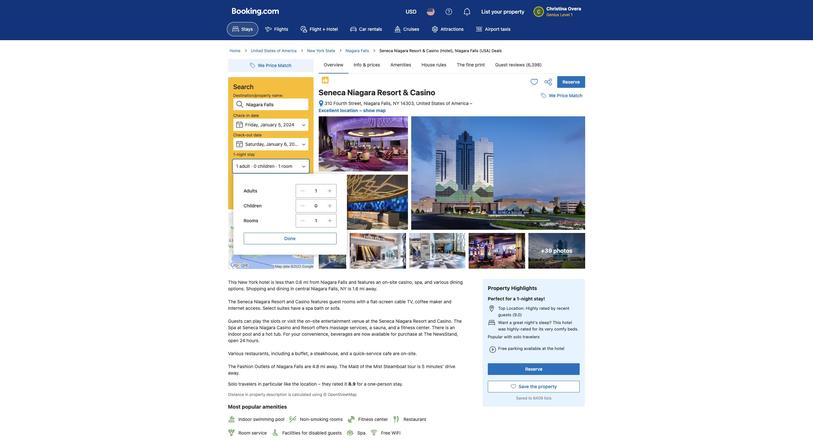 Task type: locate. For each thing, give the bounding box(es) containing it.
1 vertical spatial night
[[237, 152, 246, 157]]

york left state
[[316, 48, 325, 53]]

attractions link
[[426, 22, 469, 36]]

reviews right guest
[[509, 62, 525, 68]]

1 horizontal spatial ·
[[276, 164, 277, 169]]

spa inside this new york hotel is less than 0.6 mi from niagara falls and features an on-site casino, spa, and various dining options. shopping and dining in central niagara falls, ny is 1.6 mi away. the seneca niagara resort and casino features guest rooms with a flat-screen cable tv, coffee maker and internet access. select suites have a spa bath or sofa. guests can play the slots or visit the on-site entertainment venue at the seneca niagara resort and casino. the spa at seneca niagara casino and resort offers massage services, a sauna, and a fitness center. there is an indoor pool and a hot tub. for your convenience, beverages are now available for purchase at the newsstand, open 24 hours. various restaurants, including a buffet, a steakhouse, and a quick-service cafe are on-site. the fashion outlets of niagara falls are 4.8 mi away. the maid of the mist steamboat tour is 5 minutes' drive away.
[[228, 325, 236, 331]]

1 horizontal spatial america
[[452, 101, 469, 106]]

hotel down comfy in the bottom of the page
[[555, 346, 565, 352]]

hotel up beds.
[[563, 320, 572, 326]]

previous image
[[499, 155, 503, 159]]

1 horizontal spatial we price match button
[[539, 90, 585, 102]]

save the property button
[[488, 382, 580, 393]]

date for check-out date
[[254, 133, 262, 138]]

canada.
[[515, 159, 531, 164]]

0 horizontal spatial to
[[529, 397, 532, 402]]

features up bath
[[311, 299, 328, 305]]

sauna,
[[373, 325, 387, 331]]

0 vertical spatial available
[[372, 332, 390, 337]]

resort up suites
[[272, 299, 285, 305]]

2 horizontal spatial &
[[423, 48, 425, 53]]

location up calculated
[[300, 382, 317, 387]]

0 vertical spatial free
[[498, 346, 507, 352]]

non-smoking rooms
[[300, 417, 343, 423]]

services,
[[350, 325, 369, 331]]

info & prices link
[[349, 57, 385, 73]]

access.
[[246, 306, 262, 311]]

1 horizontal spatial we
[[549, 93, 556, 98]]

1 vertical spatial price
[[557, 93, 568, 98]]

0 horizontal spatial mi
[[304, 280, 309, 286]]

· right adult
[[251, 164, 253, 169]]

away. up solo
[[228, 371, 240, 376]]

dining right various
[[450, 280, 463, 286]]

facilities for disabled guests
[[283, 431, 342, 436]]

1 horizontal spatial on-
[[383, 280, 390, 286]]

0 horizontal spatial united
[[251, 48, 263, 53]]

rooms right smoking
[[330, 417, 343, 423]]

falls
[[361, 48, 369, 53], [470, 48, 479, 53], [550, 154, 558, 159], [338, 280, 348, 286], [294, 364, 303, 370]]

its
[[539, 327, 544, 332]]

car
[[359, 26, 367, 32]]

info & prices
[[354, 62, 380, 68]]

excellent inside 310 fourth street, niagara falls, ny 14303, united states of america – excellent location – show map
[[319, 108, 339, 113]]

0 horizontal spatial falls,
[[329, 286, 339, 292]]

0 horizontal spatial your
[[291, 332, 301, 337]]

flat-
[[371, 299, 379, 305]]

falls, down seneca niagara resort & casino
[[381, 101, 392, 106]]

deals
[[492, 48, 502, 53]]

flight + hotel link
[[295, 22, 343, 36]]

with left solo
[[504, 335, 512, 340]]

falls, inside 310 fourth street, niagara falls, ny 14303, united states of america – excellent location – show map
[[381, 101, 392, 106]]

ny left the 14303,
[[393, 101, 400, 106]]

2 vertical spatial property
[[250, 393, 265, 398]]

shopping
[[246, 286, 266, 292]]

1 vertical spatial america
[[452, 101, 469, 106]]

for left purchase
[[391, 332, 397, 337]]

away. down steakhouse,
[[327, 364, 338, 370]]

particular
[[263, 382, 283, 387]]

1 vertical spatial –
[[359, 108, 362, 113]]

a up the now
[[370, 325, 372, 331]]

0 horizontal spatial an
[[376, 280, 381, 286]]

this up comfy in the bottom of the page
[[553, 320, 561, 326]]

the
[[263, 319, 269, 324], [297, 319, 304, 324], [371, 319, 378, 324], [547, 346, 554, 352], [366, 364, 372, 370], [292, 382, 299, 387], [530, 385, 537, 390]]

rules
[[436, 62, 447, 68]]

1 vertical spatial 0
[[315, 203, 318, 209]]

0 horizontal spatial guests
[[328, 431, 342, 436]]

1 vertical spatial new
[[238, 280, 248, 286]]

maid
[[349, 364, 359, 370]]

1 horizontal spatial available
[[524, 346, 541, 352]]

and up hours. at the left bottom of page
[[253, 332, 261, 337]]

location down street,
[[340, 108, 358, 113]]

flights link
[[260, 22, 294, 36]]

the
[[457, 62, 465, 68], [228, 299, 236, 305], [454, 319, 462, 324], [424, 332, 432, 337], [228, 364, 236, 370], [339, 364, 347, 370]]

rated for want a great night's sleep? this hotel was highly-rated for its very comfy beds.
[[521, 327, 531, 332]]

check- for in
[[233, 113, 247, 118]]

features
[[358, 280, 375, 286], [311, 299, 328, 305]]

new
[[307, 48, 315, 53], [238, 280, 248, 286]]

site up offers
[[313, 319, 320, 324]]

niagara right '(hotel),'
[[455, 48, 469, 53]]

1 vertical spatial room
[[239, 431, 251, 436]]

cafe
[[383, 351, 392, 357]]

map inside 310 fourth street, niagara falls, ny 14303, united states of america – excellent location – show map
[[376, 108, 386, 113]]

0 vertical spatial reviews
[[509, 62, 525, 68]]

0 vertical spatial 2024
[[283, 122, 294, 128]]

we price match down united states of america link
[[258, 63, 292, 68]]

solo travelers in particular like the location – they rated it 8.9 for a one-person stay.
[[228, 382, 403, 387]]

0 horizontal spatial we price match button
[[248, 60, 294, 71]]

coffee
[[415, 299, 429, 305]]

your right for
[[291, 332, 301, 337]]

popular
[[488, 335, 503, 340]]

0 inside dropdown button
[[254, 164, 257, 169]]

or right bath
[[325, 306, 329, 311]]

and
[[506, 159, 514, 164], [349, 280, 357, 286], [425, 280, 433, 286], [267, 286, 275, 292], [286, 299, 294, 305], [444, 299, 452, 305], [428, 319, 436, 324], [292, 325, 300, 331], [388, 325, 396, 331], [253, 332, 261, 337], [341, 351, 348, 357]]

valign  initial image
[[321, 76, 329, 84]]

property up most popular amenities
[[250, 393, 265, 398]]

property for your
[[504, 9, 525, 15]]

options.
[[228, 286, 245, 292]]

room inside room was perfect for our 2 night stay.  location of hotel is good to attractions in niagara falls usa and canada.
[[506, 144, 517, 149]]

0 vertical spatial to
[[566, 149, 570, 154]]

ny inside this new york hotel is less than 0.6 mi from niagara falls and features an on-site casino, spa, and various dining options. shopping and dining in central niagara falls, ny is 1.6 mi away. the seneca niagara resort and casino features guest rooms with a flat-screen cable tv, coffee maker and internet access. select suites have a spa bath or sofa. guests can play the slots or visit the on-site entertainment venue at the seneca niagara resort and casino. the spa at seneca niagara casino and resort offers massage services, a sauna, and a fitness center. there is an indoor pool and a hot tub. for your convenience, beverages are now available for purchase at the newsstand, open 24 hours. various restaurants, including a buffet, a steakhouse, and a quick-service cafe are on-site. the fashion outlets of niagara falls are 4.8 mi away. the maid of the mist steamboat tour is 5 minutes' drive away.
[[341, 286, 347, 292]]

0 horizontal spatial new
[[238, 280, 248, 286]]

1 vertical spatial ny
[[341, 286, 347, 292]]

0 vertical spatial new
[[307, 48, 315, 53]]

is left less
[[271, 280, 274, 286]]

0 horizontal spatial reviews
[[509, 62, 525, 68]]

1 vertical spatial york
[[249, 280, 258, 286]]

2 horizontal spatial night
[[561, 144, 571, 149]]

match for the bottom we price match dropdown button
[[569, 93, 583, 98]]

of
[[277, 48, 281, 53], [446, 101, 450, 106], [534, 149, 538, 154], [558, 182, 562, 187], [271, 364, 275, 370], [360, 364, 364, 370]]

5 inside the "search" section
[[239, 124, 241, 128]]

match
[[278, 63, 292, 68], [569, 93, 583, 98]]

comfy
[[555, 327, 567, 332]]

seneca
[[380, 48, 393, 53], [319, 88, 346, 97], [237, 299, 253, 305], [379, 319, 395, 324], [243, 325, 258, 331]]

rated left it
[[332, 382, 343, 387]]

an
[[376, 280, 381, 286], [450, 325, 455, 331]]

1 horizontal spatial guests
[[498, 313, 512, 318]]

done
[[285, 236, 296, 242]]

niagara down perfect
[[533, 154, 548, 159]]

states inside 310 fourth street, niagara falls, ny 14303, united states of america – excellent location – show map
[[432, 101, 445, 106]]

0 vertical spatial united
[[251, 48, 263, 53]]

0 horizontal spatial spa
[[228, 325, 236, 331]]

site
[[390, 280, 397, 286], [313, 319, 320, 324]]

york up shopping
[[249, 280, 258, 286]]

ny left 1.6
[[341, 286, 347, 292]]

seneca down can
[[243, 325, 258, 331]]

+39
[[541, 248, 552, 255]]

united inside 310 fourth street, niagara falls, ny 14303, united states of america – excellent location – show map
[[416, 101, 430, 106]]

maker
[[430, 299, 443, 305]]

1 horizontal spatial with
[[504, 335, 512, 340]]

your inside list your property link
[[492, 9, 502, 15]]

genius
[[547, 12, 559, 17]]

1 vertical spatial available
[[524, 346, 541, 352]]

niagara inside 310 fourth street, niagara falls, ny 14303, united states of america – excellent location – show map
[[364, 101, 380, 106]]

we price match inside the "search" section
[[258, 63, 292, 68]]

0 horizontal spatial price
[[266, 63, 277, 68]]

excellent down donna
[[504, 199, 524, 205]]

rooms right guest
[[342, 299, 356, 305]]

0 vertical spatial this
[[228, 280, 237, 286]]

falls up info & prices
[[361, 48, 369, 53]]

friday,
[[245, 122, 259, 128]]

for inside this new york hotel is less than 0.6 mi from niagara falls and features an on-site casino, spa, and various dining options. shopping and dining in central niagara falls, ny is 1.6 mi away. the seneca niagara resort and casino features guest rooms with a flat-screen cable tv, coffee maker and internet access. select suites have a spa bath or sofa. guests can play the slots or visit the on-site entertainment venue at the seneca niagara resort and casino. the spa at seneca niagara casino and resort offers massage services, a sauna, and a fitness center. there is an indoor pool and a hot tub. for your convenience, beverages are now available for purchase at the newsstand, open 24 hours. various restaurants, including a buffet, a steakhouse, and a quick-service cafe are on-site. the fashion outlets of niagara falls are 4.8 mi away. the maid of the mist steamboat tour is 5 minutes' drive away.
[[391, 332, 397, 337]]

with inside this new york hotel is less than 0.6 mi from niagara falls and features an on-site casino, spa, and various dining options. shopping and dining in central niagara falls, ny is 1.6 mi away. the seneca niagara resort and casino features guest rooms with a flat-screen cable tv, coffee maker and internet access. select suites have a spa bath or sofa. guests can play the slots or visit the on-site entertainment venue at the seneca niagara resort and casino. the spa at seneca niagara casino and resort offers massage services, a sauna, and a fitness center. there is an indoor pool and a hot tub. for your convenience, beverages are now available for purchase at the newsstand, open 24 hours. various restaurants, including a buffet, a steakhouse, and a quick-service cafe are on-site. the fashion outlets of niagara falls are 4.8 mi away. the maid of the mist steamboat tour is 5 minutes' drive away.
[[357, 299, 366, 305]]

this
[[228, 280, 237, 286], [553, 320, 561, 326]]

indoor swimming pool
[[239, 417, 285, 423]]

for left our
[[543, 144, 548, 149]]

room for room was perfect for our 2 night stay.  location of hotel is good to attractions in niagara falls usa and canada.
[[506, 144, 517, 149]]

0 horizontal spatial ny
[[341, 286, 347, 292]]

1.6
[[353, 286, 359, 292]]

1 horizontal spatial are
[[354, 332, 361, 337]]

highly-
[[507, 327, 521, 332]]

falls,
[[381, 101, 392, 106], [329, 286, 339, 292]]

highly
[[526, 306, 539, 311]]

seneca up 310
[[319, 88, 346, 97]]

0 horizontal spatial property
[[250, 393, 265, 398]]

rooms inside this new york hotel is less than 0.6 mi from niagara falls and features an on-site casino, spa, and various dining options. shopping and dining in central niagara falls, ny is 1.6 mi away. the seneca niagara resort and casino features guest rooms with a flat-screen cable tv, coffee maker and internet access. select suites have a spa bath or sofa. guests can play the slots or visit the on-site entertainment venue at the seneca niagara resort and casino. the spa at seneca niagara casino and resort offers massage services, a sauna, and a fitness center. there is an indoor pool and a hot tub. for your convenience, beverages are now available for purchase at the newsstand, open 24 hours. various restaurants, including a buffet, a steakhouse, and a quick-service cafe are on-site. the fashion outlets of niagara falls are 4.8 mi away. the maid of the mist steamboat tour is 5 minutes' drive away.
[[342, 299, 356, 305]]

stay.
[[506, 149, 515, 154], [393, 382, 403, 387]]

popular with solo travelers
[[488, 335, 540, 340]]

1 vertical spatial we price match
[[549, 93, 583, 98]]

excellent down 310
[[319, 108, 339, 113]]

0 horizontal spatial excellent
[[319, 108, 339, 113]]

we price match button up good on the right top
[[539, 90, 585, 102]]

york
[[316, 48, 325, 53], [249, 280, 258, 286]]

most popular amenities
[[228, 405, 287, 411]]

property up taxis
[[504, 9, 525, 15]]

2 check- from the top
[[233, 133, 247, 138]]

car rentals link
[[345, 22, 388, 36]]

free left parking at bottom
[[498, 346, 507, 352]]

check- up 'friday,' at the left top of page
[[233, 113, 247, 118]]

your account menu christina overa genius level 1 element
[[534, 3, 584, 18]]

central
[[295, 286, 310, 292]]

excellent location – show map button
[[319, 108, 386, 113]]

service inside this new york hotel is less than 0.6 mi from niagara falls and features an on-site casino, spa, and various dining options. shopping and dining in central niagara falls, ny is 1.6 mi away. the seneca niagara resort and casino features guest rooms with a flat-screen cable tv, coffee maker and internet access. select suites have a spa bath or sofa. guests can play the slots or visit the on-site entertainment venue at the seneca niagara resort and casino. the spa at seneca niagara casino and resort offers massage services, a sauna, and a fitness center. there is an indoor pool and a hot tub. for your convenience, beverages are now available for purchase at the newsstand, open 24 hours. various restaurants, including a buffet, a steakhouse, and a quick-service cafe are on-site. the fashion outlets of niagara falls are 4.8 mi away. the maid of the mist steamboat tour is 5 minutes' drive away.
[[367, 351, 382, 357]]

play
[[253, 319, 261, 324]]

0 vertical spatial room
[[506, 144, 517, 149]]

state
[[326, 48, 335, 53]]

1 inside "christina overa genius level 1"
[[571, 12, 573, 17]]

0 horizontal spatial 5
[[239, 124, 241, 128]]

overa
[[568, 6, 581, 11]]

+39 photos
[[541, 248, 573, 255]]

america inside 310 fourth street, niagara falls, ny 14303, united states of america – excellent location – show map
[[452, 101, 469, 106]]

want a great night's sleep? this hotel was highly-rated for its very comfy beds.
[[498, 320, 579, 332]]

spa down fitness on the bottom left of page
[[358, 431, 366, 436]]

mi right "0.6"
[[304, 280, 309, 286]]

rated for solo travelers in particular like the location – they rated it 8.9 for a one-person stay.
[[332, 382, 343, 387]]

we price match button down united states of america link
[[248, 60, 294, 71]]

purchase
[[398, 332, 418, 337]]

1 horizontal spatial we price match
[[549, 93, 583, 98]]

1 horizontal spatial excellent
[[504, 199, 524, 205]]

1 horizontal spatial 1-
[[517, 296, 521, 302]]

property up lists
[[539, 385, 557, 390]]

your right list on the top right
[[492, 9, 502, 15]]

spa up indoor
[[228, 325, 236, 331]]

rated very good element
[[504, 123, 566, 131]]

8.5
[[570, 126, 578, 132]]

0 vertical spatial we price match
[[258, 63, 292, 68]]

1- left the stay
[[233, 152, 237, 157]]

property inside dropdown button
[[539, 385, 557, 390]]

visit
[[287, 319, 296, 324]]

match inside the "search" section
[[278, 63, 292, 68]]

property for in
[[250, 393, 265, 398]]

can
[[244, 319, 252, 324]]

this up options.
[[228, 280, 237, 286]]

features up 1.6
[[358, 280, 375, 286]]

spa
[[306, 306, 313, 311]]

0 vertical spatial night
[[561, 144, 571, 149]]

2 horizontal spatial on-
[[401, 351, 408, 357]]

0 vertical spatial features
[[358, 280, 375, 286]]

1 horizontal spatial property
[[504, 9, 525, 15]]

1- up "location:"
[[517, 296, 521, 302]]

room down indoor
[[239, 431, 251, 436]]

0 vertical spatial guests
[[498, 313, 512, 318]]

0 vertical spatial 0
[[254, 164, 257, 169]]

for
[[543, 144, 548, 149], [506, 296, 512, 302], [533, 327, 538, 332], [391, 332, 397, 337], [357, 382, 363, 387], [302, 431, 308, 436]]

map right on
[[276, 244, 286, 250]]

0 vertical spatial –
[[470, 101, 473, 106]]

rated inside want a great night's sleep? this hotel was highly-rated for its very comfy beds.
[[521, 327, 531, 332]]

1 horizontal spatial –
[[359, 108, 362, 113]]

–
[[470, 101, 473, 106], [359, 108, 362, 113], [318, 382, 321, 387]]

1 horizontal spatial this
[[553, 320, 561, 326]]

1 vertical spatial location
[[300, 382, 317, 387]]

hotel
[[327, 26, 338, 32]]

2 vertical spatial &
[[403, 88, 409, 97]]

niagara inside room was perfect for our 2 night stay.  location of hotel is good to attractions in niagara falls usa and canada.
[[533, 154, 548, 159]]

states
[[264, 48, 276, 53], [432, 101, 445, 106], [545, 182, 557, 187]]

1 horizontal spatial ny
[[393, 101, 400, 106]]

are left 4.8
[[305, 364, 311, 370]]

1 vertical spatial excellent
[[504, 199, 524, 205]]

amenities
[[263, 405, 287, 411]]

available down sauna,
[[372, 332, 390, 337]]

guest reviews (6,398) link
[[490, 57, 547, 73]]

1 vertical spatial on-
[[305, 319, 313, 324]]

travelers right solo
[[239, 382, 257, 387]]

entertainment
[[321, 319, 351, 324]]

pool down amenities
[[275, 417, 285, 423]]

solo
[[228, 382, 237, 387]]

1 vertical spatial service
[[252, 431, 267, 436]]

1 check- from the top
[[233, 113, 247, 118]]

away.
[[366, 286, 378, 292], [327, 364, 338, 370], [228, 371, 240, 376]]

united up location!
[[532, 182, 544, 187]]

6,398
[[540, 130, 551, 135]]

1 horizontal spatial falls,
[[381, 101, 392, 106]]

1 vertical spatial or
[[282, 319, 286, 324]]

0 vertical spatial stay.
[[506, 149, 515, 154]]

next image
[[580, 155, 583, 159]]

we price match for the left we price match dropdown button
[[258, 63, 292, 68]]

0 vertical spatial map
[[376, 108, 386, 113]]

niagara up "show"
[[364, 101, 380, 106]]

york inside this new york hotel is less than 0.6 mi from niagara falls and features an on-site casino, spa, and various dining options. shopping and dining in central niagara falls, ny is 1.6 mi away. the seneca niagara resort and casino features guest rooms with a flat-screen cable tv, coffee maker and internet access. select suites have a spa bath or sofa. guests can play the slots or visit the on-site entertainment venue at the seneca niagara resort and casino. the spa at seneca niagara casino and resort offers massage services, a sauna, and a fitness center. there is an indoor pool and a hot tub. for your convenience, beverages are now available for purchase at the newsstand, open 24 hours. various restaurants, including a buffet, a steakhouse, and a quick-service cafe are on-site. the fashion outlets of niagara falls are 4.8 mi away. the maid of the mist steamboat tour is 5 minutes' drive away.
[[249, 280, 258, 286]]

1 horizontal spatial stay.
[[506, 149, 515, 154]]

1 vertical spatial &
[[363, 62, 366, 68]]

we inside the "search" section
[[258, 63, 265, 68]]

site left the casino,
[[390, 280, 397, 286]]

1 horizontal spatial free
[[498, 346, 507, 352]]

2024 right the 6,
[[289, 142, 300, 147]]

on-
[[383, 280, 390, 286], [305, 319, 313, 324], [401, 351, 408, 357]]

and up there
[[428, 319, 436, 324]]

falls up guest
[[338, 280, 348, 286]]

friday, january 5, 2024
[[245, 122, 294, 128]]

2 vertical spatial are
[[305, 364, 311, 370]]

in inside this new york hotel is less than 0.6 mi from niagara falls and features an on-site casino, spa, and various dining options. shopping and dining in central niagara falls, ny is 1.6 mi away. the seneca niagara resort and casino features guest rooms with a flat-screen cable tv, coffee maker and internet access. select suites have a spa bath or sofa. guests can play the slots or visit the on-site entertainment venue at the seneca niagara resort and casino. the spa at seneca niagara casino and resort offers massage services, a sauna, and a fitness center. there is an indoor pool and a hot tub. for your convenience, beverages are now available for purchase at the newsstand, open 24 hours. various restaurants, including a buffet, a steakhouse, and a quick-service cafe are on-site. the fashion outlets of niagara falls are 4.8 mi away. the maid of the mist steamboat tour is 5 minutes' drive away.
[[291, 286, 294, 292]]

price down united states of america link
[[266, 63, 277, 68]]

pool inside this new york hotel is less than 0.6 mi from niagara falls and features an on-site casino, spa, and various dining options. shopping and dining in central niagara falls, ny is 1.6 mi away. the seneca niagara resort and casino features guest rooms with a flat-screen cable tv, coffee maker and internet access. select suites have a spa bath or sofa. guests can play the slots or visit the on-site entertainment venue at the seneca niagara resort and casino. the spa at seneca niagara casino and resort offers massage services, a sauna, and a fitness center. there is an indoor pool and a hot tub. for your convenience, beverages are now available for purchase at the newsstand, open 24 hours. various restaurants, including a buffet, a steakhouse, and a quick-service cafe are on-site. the fashion outlets of niagara falls are 4.8 mi away. the maid of the mist steamboat tour is 5 minutes' drive away.
[[243, 332, 252, 337]]

to right good
[[566, 149, 570, 154]]

for left its
[[533, 327, 538, 332]]

0 vertical spatial rooms
[[342, 299, 356, 305]]

price for the bottom we price match dropdown button
[[557, 93, 568, 98]]

attractions
[[441, 26, 464, 32]]

0 vertical spatial check-
[[233, 113, 247, 118]]

0 horizontal spatial or
[[282, 319, 286, 324]]

states down flights link
[[264, 48, 276, 53]]

person
[[378, 382, 392, 387]]

screen
[[379, 299, 393, 305]]

an up flat-
[[376, 280, 381, 286]]

night right 2
[[561, 144, 571, 149]]

rated left by
[[540, 306, 550, 311]]

price inside the "search" section
[[266, 63, 277, 68]]

0 vertical spatial dining
[[450, 280, 463, 286]]

bath
[[314, 306, 324, 311]]

was inside want a great night's sleep? this hotel was highly-rated for its very comfy beds.
[[498, 327, 506, 332]]

0 horizontal spatial &
[[363, 62, 366, 68]]

0 horizontal spatial stay.
[[393, 382, 403, 387]]

1 horizontal spatial travelers
[[523, 335, 540, 340]]

free
[[498, 346, 507, 352], [381, 431, 390, 436]]

flight + hotel
[[310, 26, 338, 32]]

stay. right the person
[[393, 382, 403, 387]]

free left wifi
[[381, 431, 390, 436]]

room service
[[239, 431, 267, 436]]

2024 for friday, january 5, 2024
[[283, 122, 294, 128]]

guests down top
[[498, 313, 512, 318]]

1 vertical spatial states
[[432, 101, 445, 106]]

scored 8.5 element
[[568, 124, 579, 134]]

rated inside top location: highly rated by recent guests (9.0)
[[540, 306, 550, 311]]

january for friday,
[[260, 122, 277, 128]]

0 horizontal spatial rated
[[332, 382, 343, 387]]

quick-
[[353, 351, 367, 357]]

property for the
[[539, 385, 557, 390]]

the left fashion
[[228, 364, 236, 370]]

1 vertical spatial map
[[276, 244, 286, 250]]

1 vertical spatial reviews
[[552, 130, 566, 135]]

6
[[239, 144, 241, 147]]

1 horizontal spatial states
[[432, 101, 445, 106]]

2 horizontal spatial united
[[532, 182, 544, 187]]

was up the attractions
[[519, 144, 526, 149]]

saturday, january 6, 2024
[[245, 142, 300, 147]]

2 horizontal spatial away.
[[366, 286, 378, 292]]

4.8
[[313, 364, 319, 370]]

5 down check-in date
[[239, 124, 241, 128]]

an up newsstand,
[[450, 325, 455, 331]]



Task type: vqa. For each thing, say whether or not it's contained in the screenshot.
Are
yes



Task type: describe. For each thing, give the bounding box(es) containing it.
1 horizontal spatial 0
[[315, 203, 318, 209]]

we for the left we price match dropdown button
[[258, 63, 265, 68]]

amenities
[[391, 62, 411, 68]]

24
[[240, 338, 245, 344]]

the left maid
[[339, 364, 347, 370]]

1 · from the left
[[251, 164, 253, 169]]

this inside this new york hotel is less than 0.6 mi from niagara falls and features an on-site casino, spa, and various dining options. shopping and dining in central niagara falls, ny is 1.6 mi away. the seneca niagara resort and casino features guest rooms with a flat-screen cable tv, coffee maker and internet access. select suites have a spa bath or sofa. guests can play the slots or visit the on-site entertainment venue at the seneca niagara resort and casino. the spa at seneca niagara casino and resort offers massage services, a sauna, and a fitness center. there is an indoor pool and a hot tub. for your convenience, beverages are now available for purchase at the newsstand, open 24 hours. various restaurants, including a buffet, a steakhouse, and a quick-service cafe are on-site. the fashion outlets of niagara falls are 4.8 mi away. the maid of the mist steamboat tour is 5 minutes' drive away.
[[228, 280, 237, 286]]

the inside save the property dropdown button
[[530, 385, 537, 390]]

christina overa genius level 1
[[547, 6, 581, 17]]

0 vertical spatial are
[[354, 332, 361, 337]]

outlets
[[255, 364, 270, 370]]

in left particular
[[258, 382, 262, 387]]

photos
[[554, 248, 573, 255]]

is inside room was perfect for our 2 night stay.  location of hotel is good to attractions in niagara falls usa and canada.
[[551, 149, 554, 154]]

have
[[291, 306, 301, 311]]

a left spa
[[302, 306, 304, 311]]

casino up spa
[[295, 299, 310, 305]]

highlights
[[511, 286, 537, 292]]

1 vertical spatial spa
[[358, 431, 366, 436]]

location inside 310 fourth street, niagara falls, ny 14303, united states of america – excellent location – show map
[[340, 108, 358, 113]]

0 horizontal spatial away.
[[228, 371, 240, 376]]

want
[[498, 320, 509, 326]]

1 vertical spatial are
[[393, 351, 400, 357]]

the left "mist"
[[366, 364, 372, 370]]

available inside this new york hotel is less than 0.6 mi from niagara falls and features an on-site casino, spa, and various dining options. shopping and dining in central niagara falls, ny is 1.6 mi away. the seneca niagara resort and casino features guest rooms with a flat-screen cable tv, coffee maker and internet access. select suites have a spa bath or sofa. guests can play the slots or visit the on-site entertainment venue at the seneca niagara resort and casino. the spa at seneca niagara casino and resort offers massage services, a sauna, and a fitness center. there is an indoor pool and a hot tub. for your convenience, beverages are now available for purchase at the newsstand, open 24 hours. various restaurants, including a buffet, a steakhouse, and a quick-service cafe are on-site. the fashion outlets of niagara falls are 4.8 mi away. the maid of the mist steamboat tour is 5 minutes' drive away.
[[372, 332, 390, 337]]

new york state
[[307, 48, 335, 53]]

for inside want a great night's sleep? this hotel was highly-rated for its very comfy beds.
[[533, 327, 538, 332]]

distance in property description is calculated using © openstreetmap
[[228, 393, 357, 398]]

airport taxis
[[485, 26, 511, 32]]

to inside room was perfect for our 2 night stay.  location of hotel is good to attractions in niagara falls usa and canada.
[[566, 149, 570, 154]]

niagara right from
[[321, 280, 337, 286]]

ny inside 310 fourth street, niagara falls, ny 14303, united states of america – excellent location – show map
[[393, 101, 400, 106]]

amenities link
[[385, 57, 417, 73]]

1 adult · 0 children · 1 room
[[236, 164, 293, 169]]

falls left "(usa)"
[[470, 48, 479, 53]]

a left the one-
[[364, 382, 367, 387]]

including
[[271, 351, 290, 357]]

night inside room was perfect for our 2 night stay.  location of hotel is good to attractions in niagara falls usa and canada.
[[561, 144, 571, 149]]

& for seneca niagara resort & casino (hotel), niagara falls (usa) deals
[[423, 48, 425, 53]]

they
[[322, 382, 331, 387]]

niagara up select
[[254, 299, 270, 305]]

2 horizontal spatial –
[[470, 101, 473, 106]]

niagara up the amenities at the top
[[394, 48, 408, 53]]

january for saturday,
[[266, 142, 283, 147]]

2 · from the left
[[276, 164, 277, 169]]

for right 8.9
[[357, 382, 363, 387]]

house
[[422, 62, 435, 68]]

offers
[[316, 325, 329, 331]]

a right buffet,
[[310, 351, 313, 357]]

2 horizontal spatial mi
[[360, 286, 365, 292]]

your inside this new york hotel is less than 0.6 mi from niagara falls and features an on-site casino, spa, and various dining options. shopping and dining in central niagara falls, ny is 1.6 mi away. the seneca niagara resort and casino features guest rooms with a flat-screen cable tv, coffee maker and internet access. select suites have a spa bath or sofa. guests can play the slots or visit the on-site entertainment venue at the seneca niagara resort and casino. the spa at seneca niagara casino and resort offers massage services, a sauna, and a fitness center. there is an indoor pool and a hot tub. for your convenience, beverages are now available for purchase at the newsstand, open 24 hours. various restaurants, including a buffet, a steakhouse, and a quick-service cafe are on-site. the fashion outlets of niagara falls are 4.8 mi away. the maid of the mist steamboat tour is 5 minutes' drive away.
[[291, 332, 301, 337]]

destination/property name:
[[233, 93, 283, 98]]

this inside want a great night's sleep? this hotel was highly-rated for its very comfy beds.
[[553, 320, 561, 326]]

1 vertical spatial with
[[504, 335, 512, 340]]

1 horizontal spatial dining
[[450, 280, 463, 286]]

match for the left we price match dropdown button
[[278, 63, 292, 68]]

it
[[345, 382, 347, 387]]

select
[[263, 306, 276, 311]]

0 vertical spatial an
[[376, 280, 381, 286]]

home link
[[230, 48, 241, 54]]

1 horizontal spatial away.
[[327, 364, 338, 370]]

0 vertical spatial reserve button
[[558, 76, 585, 88]]

and right spa,
[[425, 280, 433, 286]]

(9.0)
[[513, 313, 522, 318]]

and right shopping
[[267, 286, 275, 292]]

the down very at the bottom right of the page
[[547, 346, 554, 352]]

of inside room was perfect for our 2 night stay.  location of hotel is good to attractions in niagara falls usa and canada.
[[534, 149, 538, 154]]

hotel inside want a great night's sleep? this hotel was highly-rated for its very comfy beds.
[[563, 320, 572, 326]]

we for the bottom we price match dropdown button
[[549, 93, 556, 98]]

date for check-in date
[[251, 113, 259, 118]]

0 vertical spatial america
[[282, 48, 297, 53]]

resort up center.
[[413, 319, 427, 324]]

resort up 310 fourth street, niagara falls, ny 14303, united states of america – excellent location – show map at the top of the page
[[377, 88, 401, 97]]

a left quick-
[[350, 351, 352, 357]]

and inside room was perfect for our 2 night stay.  location of hotel is good to attractions in niagara falls usa and canada.
[[506, 159, 514, 164]]

free for free parking available at the hotel
[[498, 346, 507, 352]]

for down 'property highlights'
[[506, 296, 512, 302]]

a up "location:"
[[513, 296, 516, 302]]

at down guests
[[237, 325, 241, 331]]

0 horizontal spatial states
[[264, 48, 276, 53]]

restaurants,
[[245, 351, 270, 357]]

check- for out
[[233, 133, 247, 138]]

at right 'venue'
[[366, 319, 370, 324]]

seneca niagara resort & casino (hotel), niagara falls (usa) deals link
[[380, 48, 502, 53]]

less
[[276, 280, 284, 286]]

0 vertical spatial reserve
[[563, 79, 580, 85]]

1 vertical spatial we price match button
[[539, 90, 585, 102]]

description
[[266, 393, 287, 398]]

1 vertical spatial guests
[[328, 431, 342, 436]]

wifi
[[392, 431, 401, 436]]

the left fine
[[457, 62, 465, 68]]

price for the left we price match dropdown button
[[266, 63, 277, 68]]

out
[[247, 133, 253, 138]]

2
[[557, 144, 560, 149]]

14303,
[[401, 101, 415, 106]]

a left fitness at the bottom of the page
[[397, 325, 400, 331]]

1 vertical spatial reserve
[[525, 367, 543, 373]]

car rentals
[[359, 26, 382, 32]]

scored 9.0 element
[[568, 197, 579, 208]]

and left quick-
[[341, 351, 348, 357]]

9.0
[[570, 199, 577, 205]]

0 vertical spatial on-
[[383, 280, 390, 286]]

very
[[545, 327, 553, 332]]

overview link
[[319, 57, 349, 73]]

a left flat-
[[367, 299, 369, 305]]

property highlights
[[488, 286, 537, 292]]

0 horizontal spatial on-
[[305, 319, 313, 324]]

and up have
[[286, 299, 294, 305]]

of inside 310 fourth street, niagara falls, ny 14303, united states of america – excellent location – show map
[[446, 101, 450, 106]]

1 horizontal spatial site
[[390, 280, 397, 286]]

for left the disabled
[[302, 431, 308, 436]]

hotel inside room was perfect for our 2 night stay.  location of hotel is good to attractions in niagara falls usa and canada.
[[540, 149, 549, 154]]

now
[[362, 332, 370, 337]]

(hotel),
[[440, 48, 454, 53]]

save
[[519, 385, 529, 390]]

massage
[[330, 325, 349, 331]]

stay
[[247, 152, 255, 157]]

niagara falls
[[346, 48, 369, 53]]

2 vertical spatial on-
[[401, 351, 408, 357]]

in right distance
[[245, 393, 249, 398]]

a left buffet,
[[292, 351, 294, 357]]

was inside room was perfect for our 2 night stay.  location of hotel is good to attractions in niagara falls usa and canada.
[[519, 144, 526, 149]]

night inside the "search" section
[[237, 152, 246, 157]]

falls, inside this new york hotel is less than 0.6 mi from niagara falls and features an on-site casino, spa, and various dining options. shopping and dining in central niagara falls, ny is 1.6 mi away. the seneca niagara resort and casino features guest rooms with a flat-screen cable tv, coffee maker and internet access. select suites have a spa bath or sofa. guests can play the slots or visit the on-site entertainment venue at the seneca niagara resort and casino. the spa at seneca niagara casino and resort offers massage services, a sauna, and a fitness center. there is an indoor pool and a hot tub. for your convenience, beverages are now available for purchase at the newsstand, open 24 hours. various restaurants, including a buffet, a steakhouse, and a quick-service cafe are on-site. the fashion outlets of niagara falls are 4.8 mi away. the maid of the mist steamboat tour is 5 minutes' drive away.
[[329, 286, 339, 292]]

flight
[[310, 26, 321, 32]]

usa
[[560, 154, 568, 159]]

1 horizontal spatial york
[[316, 48, 325, 53]]

house rules link
[[417, 57, 452, 73]]

hotel inside this new york hotel is less than 0.6 mi from niagara falls and features an on-site casino, spa, and various dining options. shopping and dining in central niagara falls, ny is 1.6 mi away. the seneca niagara resort and casino features guest rooms with a flat-screen cable tv, coffee maker and internet access. select suites have a spa bath or sofa. guests can play the slots or visit the on-site entertainment venue at the seneca niagara resort and casino. the spa at seneca niagara casino and resort offers massage services, a sauna, and a fitness center. there is an indoor pool and a hot tub. for your convenience, beverages are now available for purchase at the newsstand, open 24 hours. various restaurants, including a buffet, a steakhouse, and a quick-service cafe are on-site. the fashion outlets of niagara falls are 4.8 mi away. the maid of the mist steamboat tour is 5 minutes' drive away.
[[259, 280, 270, 286]]

1 vertical spatial features
[[311, 299, 328, 305]]

perfect
[[527, 144, 542, 149]]

most
[[228, 405, 241, 411]]

a inside want a great night's sleep? this hotel was highly-rated for its very comfy beds.
[[510, 320, 512, 326]]

casino up for
[[277, 325, 291, 331]]

than
[[285, 280, 294, 286]]

click to open map view image
[[319, 100, 324, 107]]

2 vertical spatial –
[[318, 382, 321, 387]]

seneca up "prices"
[[380, 48, 393, 53]]

search
[[233, 83, 254, 91]]

tub.
[[274, 332, 282, 337]]

the up internet
[[228, 299, 236, 305]]

1 vertical spatial united states of america
[[532, 182, 578, 187]]

at down center.
[[419, 332, 423, 337]]

from
[[310, 280, 320, 286]]

casino up house rules
[[426, 48, 439, 53]]

openstreetmap
[[328, 393, 357, 398]]

resort up the amenities at the top
[[410, 48, 422, 53]]

Where are you going? field
[[244, 99, 308, 110]]

1 horizontal spatial an
[[450, 325, 455, 331]]

0 horizontal spatial location
[[300, 382, 317, 387]]

and down visit
[[292, 325, 300, 331]]

falls inside room was perfect for our 2 night stay.  location of hotel is good to attractions in niagara falls usa and canada.
[[550, 154, 558, 159]]

prices
[[367, 62, 380, 68]]

1 vertical spatial rooms
[[330, 417, 343, 423]]

parking
[[508, 346, 523, 352]]

calculated
[[292, 393, 311, 398]]

seneca up sauna,
[[379, 319, 395, 324]]

popular
[[242, 405, 261, 411]]

2 vertical spatial night
[[521, 296, 533, 302]]

search section
[[226, 54, 347, 270]]

8.9
[[349, 382, 356, 387]]

1 vertical spatial stay.
[[393, 382, 403, 387]]

2 vertical spatial states
[[545, 182, 557, 187]]

property
[[488, 286, 510, 292]]

in inside the "search" section
[[247, 113, 250, 118]]

usd
[[406, 9, 417, 15]]

2 vertical spatial mi
[[320, 364, 325, 370]]

falls down buffet,
[[294, 364, 303, 370]]

0 vertical spatial travelers
[[523, 335, 540, 340]]

home
[[230, 48, 241, 53]]

fitness
[[358, 417, 373, 423]]

0 horizontal spatial dining
[[277, 286, 289, 292]]

0 horizontal spatial united states of america
[[251, 48, 297, 53]]

at down its
[[542, 346, 546, 352]]

distance
[[228, 393, 244, 398]]

the right visit
[[297, 319, 304, 324]]

suites
[[277, 306, 290, 311]]

niagara down 'including'
[[277, 364, 293, 370]]

the right casino.
[[454, 319, 462, 324]]

new inside this new york hotel is less than 0.6 mi from niagara falls and features an on-site casino, spa, and various dining options. shopping and dining in central niagara falls, ny is 1.6 mi away. the seneca niagara resort and casino features guest rooms with a flat-screen cable tv, coffee maker and internet access. select suites have a spa bath or sofa. guests can play the slots or visit the on-site entertainment venue at the seneca niagara resort and casino. the spa at seneca niagara casino and resort offers massage services, a sauna, and a fitness center. there is an indoor pool and a hot tub. for your convenience, beverages are now available for purchase at the newsstand, open 24 hours. various restaurants, including a buffet, a steakhouse, and a quick-service cafe are on-site. the fashion outlets of niagara falls are 4.8 mi away. the maid of the mist steamboat tour is 5 minutes' drive away.
[[238, 280, 248, 286]]

the down center.
[[424, 332, 432, 337]]

1 horizontal spatial pool
[[275, 417, 285, 423]]

swimming
[[253, 417, 274, 423]]

2024 for saturday, january 6, 2024
[[289, 142, 300, 147]]

is right the tour
[[417, 364, 421, 370]]

reviews inside very good 6,398 reviews
[[552, 130, 566, 135]]

adult
[[240, 164, 250, 169]]

the right play
[[263, 319, 269, 324]]

and right maker
[[444, 299, 452, 305]]

resort up 'convenience,'
[[301, 325, 315, 331]]

perfect for a 1-night stay!
[[488, 296, 545, 302]]

show on map
[[257, 244, 286, 250]]

map inside the "search" section
[[276, 244, 286, 250]]

casino up the 14303,
[[410, 88, 435, 97]]

niagara up hot
[[259, 325, 276, 331]]

room
[[282, 164, 293, 169]]

0 horizontal spatial site
[[313, 319, 320, 324]]

+
[[323, 26, 326, 32]]

is down like on the bottom left of page
[[288, 393, 291, 398]]

and up 1.6
[[349, 280, 357, 286]]

in inside room was perfect for our 2 night stay.  location of hotel is good to attractions in niagara falls usa and canada.
[[529, 154, 532, 159]]

1- inside the "search" section
[[233, 152, 237, 157]]

1 vertical spatial reserve button
[[488, 364, 580, 376]]

fitness center
[[358, 417, 388, 423]]

1 vertical spatial 1-
[[517, 296, 521, 302]]

for inside room was perfect for our 2 night stay.  location of hotel is good to attractions in niagara falls usa and canada.
[[543, 144, 548, 149]]

saturday,
[[245, 142, 265, 147]]

is left 1.6
[[348, 286, 351, 292]]

niagara up street,
[[347, 88, 376, 97]]

is up newsstand,
[[446, 325, 449, 331]]

internet
[[228, 306, 244, 311]]

casino.
[[437, 319, 453, 324]]

a left hot
[[262, 332, 265, 337]]

drive
[[445, 364, 456, 370]]

location:
[[507, 306, 525, 311]]

street,
[[349, 101, 363, 106]]

we price match for the bottom we price match dropdown button
[[549, 93, 583, 98]]

niagara up fitness at the bottom of the page
[[396, 319, 412, 324]]

airport
[[485, 26, 500, 32]]

the right like on the bottom left of page
[[292, 382, 299, 387]]

guests inside top location: highly rated by recent guests (9.0)
[[498, 313, 512, 318]]

1 horizontal spatial or
[[325, 306, 329, 311]]

guest
[[329, 299, 341, 305]]

minutes'
[[426, 364, 444, 370]]

5,
[[278, 122, 282, 128]]

stay. inside room was perfect for our 2 night stay.  location of hotel is good to attractions in niagara falls usa and canada.
[[506, 149, 515, 154]]

niagara down from
[[311, 286, 327, 292]]

booking.com image
[[232, 8, 279, 16]]

and right sauna,
[[388, 325, 396, 331]]

2 vertical spatial america
[[563, 182, 578, 187]]

5 inside this new york hotel is less than 0.6 mi from niagara falls and features an on-site casino, spa, and various dining options. shopping and dining in central niagara falls, ny is 1.6 mi away. the seneca niagara resort and casino features guest rooms with a flat-screen cable tv, coffee maker and internet access. select suites have a spa bath or sofa. guests can play the slots or visit the on-site entertainment venue at the seneca niagara resort and casino. the spa at seneca niagara casino and resort offers massage services, a sauna, and a fitness center. there is an indoor pool and a hot tub. for your convenience, beverages are now available for purchase at the newsstand, open 24 hours. various restaurants, including a buffet, a steakhouse, and a quick-service cafe are on-site. the fashion outlets of niagara falls are 4.8 mi away. the maid of the mist steamboat tour is 5 minutes' drive away.
[[422, 364, 425, 370]]

free for free wifi
[[381, 431, 390, 436]]

list your property link
[[478, 4, 529, 19]]

room for room service
[[239, 431, 251, 436]]

niagara up info
[[346, 48, 360, 53]]

non-
[[300, 417, 311, 423]]

1 vertical spatial travelers
[[239, 382, 257, 387]]

seneca up "access."
[[237, 299, 253, 305]]

the up sauna,
[[371, 319, 378, 324]]

1 vertical spatial to
[[529, 397, 532, 402]]

& for seneca niagara resort & casino
[[403, 88, 409, 97]]



